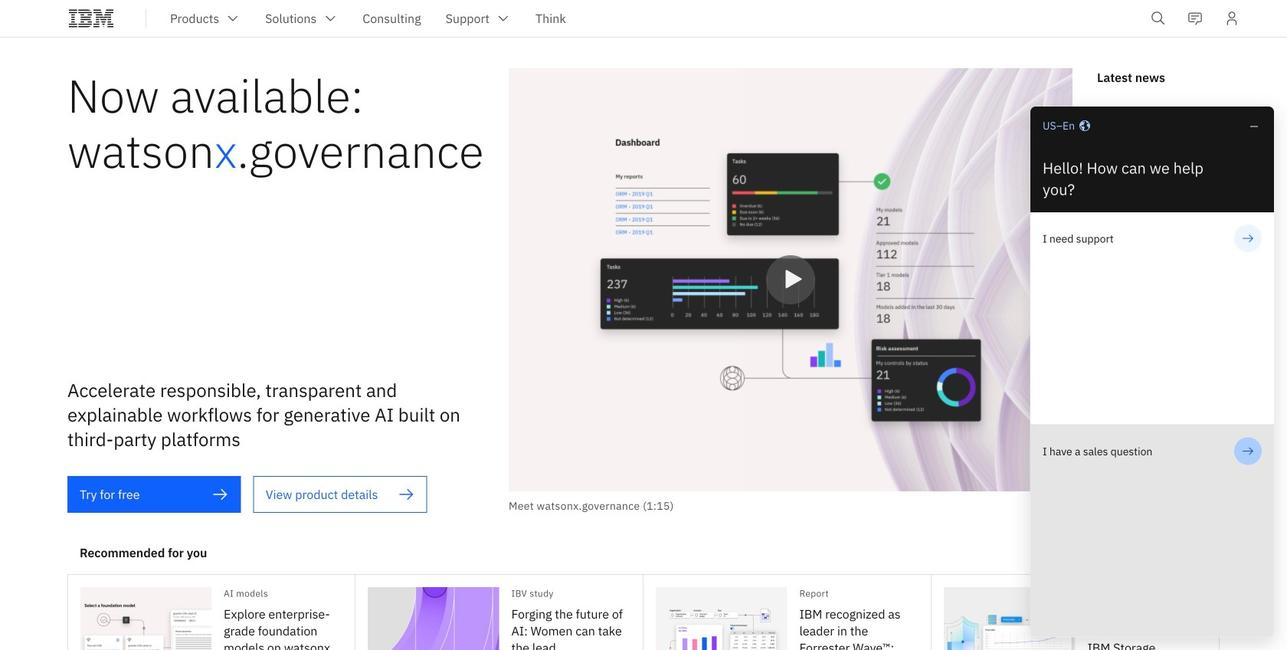 Task type: locate. For each thing, give the bounding box(es) containing it.
contact us section
[[1030, 106, 1276, 638]]



Task type: describe. For each thing, give the bounding box(es) containing it.
location image
[[1080, 120, 1092, 132]]

minimize image
[[1247, 119, 1263, 134]]



Task type: vqa. For each thing, say whether or not it's contained in the screenshot.
Minimize Icon
yes



